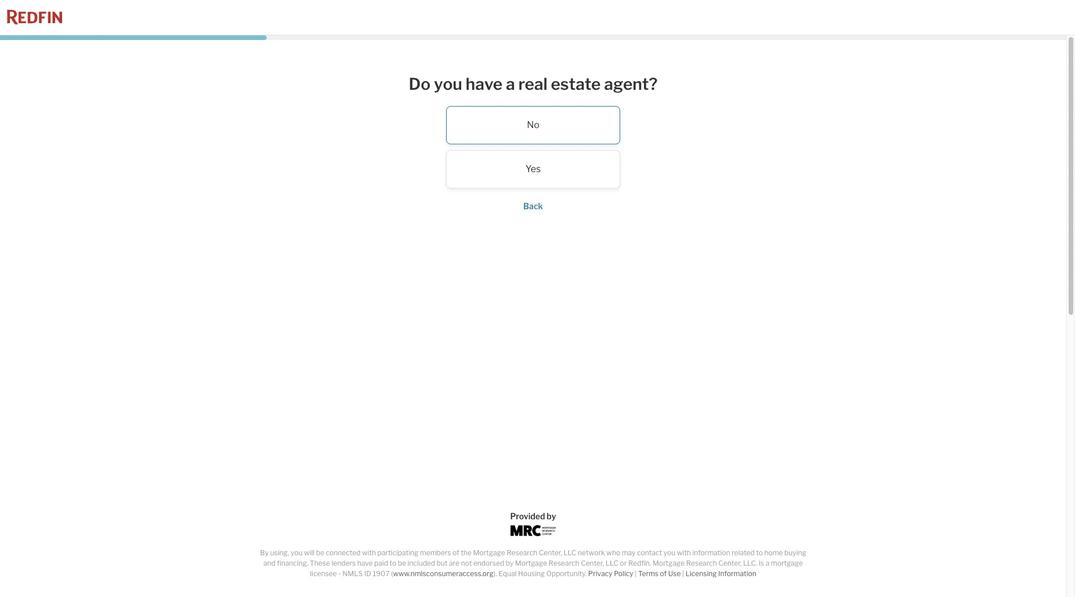 Task type: locate. For each thing, give the bounding box(es) containing it.
0 horizontal spatial research
[[507, 549, 538, 558]]

mortgage up the endorsed
[[473, 549, 505, 558]]

1 horizontal spatial a
[[766, 560, 770, 568]]

licensee
[[310, 570, 337, 579]]

llc
[[564, 549, 577, 558], [606, 560, 619, 568]]

buying
[[785, 549, 807, 558]]

0 horizontal spatial have
[[357, 560, 373, 568]]

| down redfin.
[[635, 570, 637, 579]]

mortgage
[[771, 560, 803, 568]]

to up (
[[390, 560, 397, 568]]

have up 'id'
[[357, 560, 373, 568]]

www.nmlsconsumeraccess.org ). equal housing opportunity. privacy policy | terms of use | licensing information
[[393, 570, 757, 579]]

mortgage up use
[[653, 560, 685, 568]]

a inside by using, you will be connected with participating members of the mortgage research center, llc network who may contact you with information related to home buying and financing. these lenders have paid to be included but are not endorsed by mortgage research center, llc or redfin. mortgage research center, llc. is a mortgage licensee - nmls id 1907 (
[[766, 560, 770, 568]]

0 horizontal spatial of
[[453, 549, 459, 558]]

will
[[304, 549, 315, 558]]

use
[[668, 570, 681, 579]]

equal
[[499, 570, 517, 579]]

participating
[[378, 549, 419, 558]]

research up licensing
[[686, 560, 717, 568]]

nmls
[[343, 570, 363, 579]]

information
[[693, 549, 730, 558]]

do
[[409, 74, 431, 94]]

llc up opportunity.
[[564, 549, 577, 558]]

are
[[449, 560, 460, 568]]

1 horizontal spatial to
[[756, 549, 763, 558]]

0 vertical spatial llc
[[564, 549, 577, 558]]

0 vertical spatial have
[[466, 74, 503, 94]]

you
[[434, 74, 462, 94], [291, 549, 303, 558], [664, 549, 676, 558]]

you right 'do'
[[434, 74, 462, 94]]

these
[[310, 560, 330, 568]]

center, down 'network'
[[581, 560, 604, 568]]

the
[[461, 549, 472, 558]]

llc.
[[743, 560, 758, 568]]

of left use
[[660, 570, 667, 579]]

network
[[578, 549, 605, 558]]

|
[[635, 570, 637, 579], [683, 570, 684, 579]]

2 | from the left
[[683, 570, 684, 579]]

home
[[765, 549, 783, 558]]

1 with from the left
[[362, 549, 376, 558]]

you up financing.
[[291, 549, 303, 558]]

by up mortgage research center image
[[547, 512, 556, 522]]

by up "equal"
[[506, 560, 514, 568]]

0 horizontal spatial a
[[506, 74, 515, 94]]

(
[[391, 570, 393, 579]]

1 horizontal spatial by
[[547, 512, 556, 522]]

by
[[547, 512, 556, 522], [506, 560, 514, 568]]

a
[[506, 74, 515, 94], [766, 560, 770, 568]]

1 horizontal spatial have
[[466, 74, 503, 94]]

center, up "information" at right bottom
[[719, 560, 742, 568]]

2 horizontal spatial you
[[664, 549, 676, 558]]

to up is
[[756, 549, 763, 558]]

1 horizontal spatial research
[[549, 560, 580, 568]]

1 vertical spatial of
[[660, 570, 667, 579]]

llc up privacy policy link
[[606, 560, 619, 568]]

0 horizontal spatial be
[[316, 549, 324, 558]]

1 horizontal spatial be
[[398, 560, 406, 568]]

| right use
[[683, 570, 684, 579]]

redfin.
[[629, 560, 651, 568]]

center,
[[539, 549, 562, 558], [581, 560, 604, 568], [719, 560, 742, 568]]

0 horizontal spatial |
[[635, 570, 637, 579]]

of left the
[[453, 549, 459, 558]]

real
[[519, 74, 548, 94]]

yes
[[526, 163, 541, 174]]

research up opportunity.
[[549, 560, 580, 568]]

2 horizontal spatial mortgage
[[653, 560, 685, 568]]

endorsed
[[474, 560, 504, 568]]

do you have a real estate agent? option group
[[301, 106, 766, 188]]

1 vertical spatial have
[[357, 560, 373, 568]]

of
[[453, 549, 459, 558], [660, 570, 667, 579]]

0 horizontal spatial with
[[362, 549, 376, 558]]

be
[[316, 549, 324, 558], [398, 560, 406, 568]]

you right contact
[[664, 549, 676, 558]]

0 vertical spatial by
[[547, 512, 556, 522]]

www.nmlsconsumeraccess.org
[[393, 570, 494, 579]]

research up housing
[[507, 549, 538, 558]]

research
[[507, 549, 538, 558], [549, 560, 580, 568], [686, 560, 717, 568]]

1 horizontal spatial you
[[434, 74, 462, 94]]

1 vertical spatial to
[[390, 560, 397, 568]]

1 horizontal spatial |
[[683, 570, 684, 579]]

who
[[607, 549, 621, 558]]

with
[[362, 549, 376, 558], [677, 549, 691, 558]]

contact
[[637, 549, 662, 558]]

of for terms
[[660, 570, 667, 579]]

of inside by using, you will be connected with participating members of the mortgage research center, llc network who may contact you with information related to home buying and financing. these lenders have paid to be included but are not endorsed by mortgage research center, llc or redfin. mortgage research center, llc. is a mortgage licensee - nmls id 1907 (
[[453, 549, 459, 558]]

mortgage up housing
[[515, 560, 547, 568]]

with up paid
[[362, 549, 376, 558]]

1 horizontal spatial of
[[660, 570, 667, 579]]

0 vertical spatial be
[[316, 549, 324, 558]]

related
[[732, 549, 755, 558]]

0 horizontal spatial to
[[390, 560, 397, 568]]

mortgage
[[473, 549, 505, 558], [515, 560, 547, 568], [653, 560, 685, 568]]

by
[[260, 549, 269, 558]]

privacy policy link
[[588, 570, 634, 579]]

center, up opportunity.
[[539, 549, 562, 558]]

0 horizontal spatial llc
[[564, 549, 577, 558]]

0 horizontal spatial by
[[506, 560, 514, 568]]

1 | from the left
[[635, 570, 637, 579]]

have left real
[[466, 74, 503, 94]]

0 vertical spatial a
[[506, 74, 515, 94]]

to
[[756, 549, 763, 558], [390, 560, 397, 568]]

no
[[527, 119, 540, 130]]

terms of use link
[[638, 570, 681, 579]]

licensing
[[686, 570, 717, 579]]

a left real
[[506, 74, 515, 94]]

1 vertical spatial a
[[766, 560, 770, 568]]

1 vertical spatial be
[[398, 560, 406, 568]]

be up these
[[316, 549, 324, 558]]

1 horizontal spatial llc
[[606, 560, 619, 568]]

have
[[466, 74, 503, 94], [357, 560, 373, 568]]

1 vertical spatial by
[[506, 560, 514, 568]]

1 horizontal spatial with
[[677, 549, 691, 558]]

a right is
[[766, 560, 770, 568]]

opportunity.
[[547, 570, 587, 579]]

mortgage research center image
[[511, 526, 556, 537]]

be down participating
[[398, 560, 406, 568]]

with up use
[[677, 549, 691, 558]]

0 vertical spatial of
[[453, 549, 459, 558]]



Task type: describe. For each thing, give the bounding box(es) containing it.
not
[[461, 560, 472, 568]]

1 horizontal spatial center,
[[581, 560, 604, 568]]

2 horizontal spatial center,
[[719, 560, 742, 568]]

back
[[524, 201, 543, 211]]

by inside by using, you will be connected with participating members of the mortgage research center, llc network who may contact you with information related to home buying and financing. these lenders have paid to be included but are not endorsed by mortgage research center, llc or redfin. mortgage research center, llc. is a mortgage licensee - nmls id 1907 (
[[506, 560, 514, 568]]

have inside by using, you will be connected with participating members of the mortgage research center, llc network who may contact you with information related to home buying and financing. these lenders have paid to be included but are not endorsed by mortgage research center, llc or redfin. mortgage research center, llc. is a mortgage licensee - nmls id 1907 (
[[357, 560, 373, 568]]

1 vertical spatial llc
[[606, 560, 619, 568]]

members
[[420, 549, 451, 558]]

housing
[[518, 570, 545, 579]]

id
[[364, 570, 371, 579]]

provided
[[510, 512, 545, 522]]

0 horizontal spatial mortgage
[[473, 549, 505, 558]]

connected
[[326, 549, 361, 558]]

provided by
[[510, 512, 556, 522]]

or
[[620, 560, 627, 568]]

2 with from the left
[[677, 549, 691, 558]]

estate agent?
[[551, 74, 658, 94]]

lenders
[[332, 560, 356, 568]]

policy
[[614, 570, 634, 579]]

of for members
[[453, 549, 459, 558]]

2 horizontal spatial research
[[686, 560, 717, 568]]

by using, you will be connected with participating members of the mortgage research center, llc network who may contact you with information related to home buying and financing. these lenders have paid to be included but are not endorsed by mortgage research center, llc or redfin. mortgage research center, llc. is a mortgage licensee - nmls id 1907 (
[[260, 549, 807, 579]]

).
[[494, 570, 497, 579]]

included
[[408, 560, 435, 568]]

do you have a real estate agent?
[[409, 74, 658, 94]]

0 vertical spatial to
[[756, 549, 763, 558]]

may
[[622, 549, 636, 558]]

terms
[[638, 570, 659, 579]]

0 horizontal spatial you
[[291, 549, 303, 558]]

0 horizontal spatial center,
[[539, 549, 562, 558]]

but
[[437, 560, 448, 568]]

using,
[[270, 549, 289, 558]]

privacy
[[588, 570, 613, 579]]

financing.
[[277, 560, 308, 568]]

-
[[338, 570, 341, 579]]

paid
[[374, 560, 388, 568]]

is
[[759, 560, 764, 568]]

1 horizontal spatial mortgage
[[515, 560, 547, 568]]

back button
[[524, 201, 543, 211]]

information
[[719, 570, 757, 579]]

licensing information link
[[686, 570, 757, 579]]

1907
[[373, 570, 390, 579]]

and
[[263, 560, 276, 568]]

www.nmlsconsumeraccess.org link
[[393, 570, 494, 579]]



Task type: vqa. For each thing, say whether or not it's contained in the screenshot.
endorsed
yes



